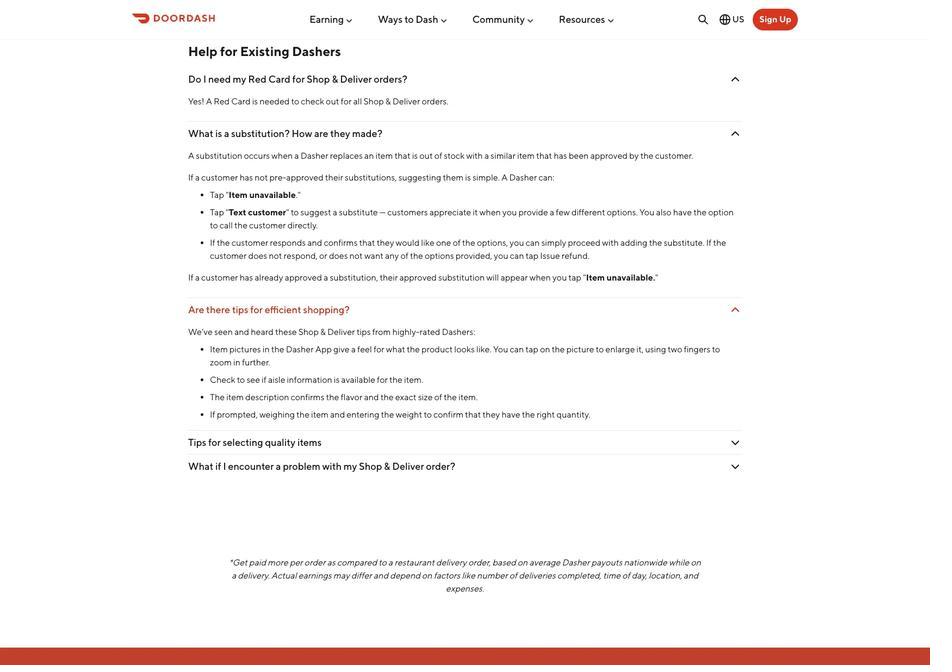 Task type: vqa. For each thing, say whether or not it's contained in the screenshot.
DO I NEED MY RED CARD FOR SHOP & DELIVER ORDERS?
yes



Task type: describe. For each thing, give the bounding box(es) containing it.
that up 'can:'
[[536, 151, 552, 161]]

to left check
[[291, 96, 299, 107]]

to up directly.
[[291, 207, 299, 218]]

sign
[[760, 14, 778, 24]]

."
[[296, 190, 301, 200]]

customers
[[388, 207, 428, 218]]

been
[[569, 151, 589, 161]]

proceed
[[568, 238, 601, 248]]

what is a substitution? how are they made?
[[188, 128, 383, 139]]

average
[[529, 558, 560, 568]]

item pictures in the dasher app give a feel for what the product looks like. you can tap on the picture to enlarge it, using two fingers to zoom in further.
[[210, 344, 720, 368]]

delivery
[[436, 558, 467, 568]]

on down restaurant
[[422, 571, 432, 581]]

deliver left order?
[[392, 461, 424, 472]]

ways to dash
[[378, 13, 438, 25]]

has for if a customer has not pre-approved their substitutions, suggesting them is simple. a dasher can:
[[240, 173, 253, 183]]

option
[[708, 207, 734, 218]]

the left picture
[[552, 344, 565, 355]]

1 store from the left
[[218, 10, 238, 20]]

efficient
[[265, 304, 301, 316]]

for inside item pictures in the dasher app give a feel for what the product looks like. you can tap on the picture to enlarge it, using two fingers to zoom in further.
[[374, 344, 385, 355]]

of left 'stock'
[[435, 151, 442, 161]]

approved down options
[[400, 273, 437, 283]]

order,
[[468, 558, 491, 568]]

the up provided,
[[462, 238, 475, 248]]

that inside the if the customer responds and confirms that they would like one of the options, you can simply proceed with adding the substitute. if the customer does not respond, or does not want any of the options provided, you can tap issue refund.
[[359, 238, 375, 248]]

on inside item pictures in the dasher app give a feel for what the product looks like. you can tap on the picture to enlarge it, using two fingers to zoom in further.
[[540, 344, 550, 355]]

you inside " to suggest a substitute — customers appreciate it when you provide a few different options. you also have the option to call the customer directly.
[[503, 207, 517, 218]]

would
[[396, 238, 420, 248]]

item up if a customer has not pre-approved their substitutions, suggesting them is simple. a dasher can:
[[376, 151, 393, 161]]

confirm
[[434, 410, 464, 420]]

while
[[669, 558, 689, 568]]

1 vertical spatial confirms
[[291, 392, 324, 403]]

0 vertical spatial card
[[269, 74, 291, 85]]

1 horizontal spatial red
[[248, 74, 267, 85]]

earnings
[[298, 571, 332, 581]]

no,
[[188, 10, 202, 20]]

2 horizontal spatial item
[[586, 273, 605, 283]]

with inside the if the customer responds and confirms that they would like one of the options, you can simply proceed with adding the substitute. if the customer does not respond, or does not want any of the options provided, you can tap issue refund.
[[602, 238, 619, 248]]

2 vertical spatial with
[[322, 461, 342, 472]]

2 associate from the left
[[566, 10, 602, 20]]

0 vertical spatial with
[[466, 151, 483, 161]]

encounter
[[228, 461, 274, 472]]

for right "help"
[[220, 43, 237, 58]]

enlarge
[[606, 344, 635, 355]]

sign up button
[[753, 9, 798, 30]]

item right similar
[[517, 151, 535, 161]]

how
[[292, 128, 312, 139]]

if for if prompted, weighing the item and entering the weight to confirm that they have the right quantity.
[[210, 410, 215, 420]]

the right do
[[318, 10, 331, 20]]

the right no,
[[204, 10, 217, 20]]

deliver up all
[[340, 74, 372, 85]]

resources link
[[559, 9, 615, 29]]

entering
[[347, 410, 379, 420]]

resources
[[559, 13, 605, 25]]

any
[[385, 251, 399, 261]]

app
[[315, 344, 332, 355]]

like.
[[476, 344, 492, 355]]

is up suggesting
[[412, 151, 418, 161]]

us
[[733, 14, 744, 24]]

of right any
[[401, 251, 408, 261]]

shop right all
[[364, 96, 384, 107]]

is left substitution?
[[215, 128, 222, 139]]

is right them
[[465, 173, 471, 183]]

highly-
[[392, 327, 420, 337]]

for left all
[[341, 96, 352, 107]]

check to see if aisle information is available for the item.
[[210, 375, 423, 385]]

day,
[[632, 571, 647, 581]]

the down these
[[271, 344, 284, 355]]

on right based
[[518, 558, 528, 568]]

1 horizontal spatial tips
[[357, 327, 371, 337]]

and up entering
[[364, 392, 379, 403]]

*get
[[229, 558, 247, 568]]

dashers:
[[442, 327, 475, 337]]

0 vertical spatial they
[[330, 128, 350, 139]]

to left call
[[210, 220, 218, 231]]

to left 'find'
[[434, 10, 442, 20]]

approved up ."
[[286, 173, 324, 183]]

orders.
[[422, 96, 449, 107]]

similar
[[491, 151, 516, 161]]

also
[[656, 207, 672, 218]]

if a customer has not pre-approved their substitutions, suggesting them is simple. a dasher can:
[[188, 173, 555, 183]]

& up "yes! a red card is needed to check out for all shop & deliver orders."
[[332, 74, 338, 85]]

the left flavor
[[326, 392, 339, 403]]

0 vertical spatial their
[[325, 173, 343, 183]]

1 vertical spatial item.
[[459, 392, 478, 403]]

problem
[[283, 461, 320, 472]]

the down text
[[234, 220, 248, 231]]

not left do
[[291, 10, 304, 20]]

0 vertical spatial substitution
[[196, 151, 242, 161]]

0 vertical spatial my
[[233, 74, 246, 85]]

to left dash
[[405, 13, 414, 25]]

deliveries
[[519, 571, 556, 581]]

one
[[436, 238, 451, 248]]

deliver down orders?
[[393, 96, 420, 107]]

can inside item pictures in the dasher app give a feel for what the product looks like. you can tap on the picture to enlarge it, using two fingers to zoom in further.
[[510, 344, 524, 355]]

see
[[247, 375, 260, 385]]

that up suggesting
[[395, 151, 411, 161]]

can left simply
[[526, 238, 540, 248]]

approved down respond,
[[285, 273, 322, 283]]

provided,
[[456, 251, 492, 261]]

you're
[[379, 10, 404, 20]]

size
[[418, 392, 433, 403]]

two
[[668, 344, 682, 355]]

the down option
[[713, 238, 726, 248]]

not left want
[[350, 251, 363, 261]]

the left option
[[694, 207, 707, 218]]

depend
[[390, 571, 420, 581]]

—
[[380, 207, 386, 218]]

can:
[[539, 173, 555, 183]]

1 does from the left
[[248, 251, 267, 261]]

options.
[[607, 207, 638, 218]]

occurs
[[244, 151, 270, 161]]

nationwide
[[624, 558, 667, 568]]

and down the item description confirms the flavor and the exact size of the item.
[[330, 410, 345, 420]]

for right available
[[377, 375, 388, 385]]

location,
[[649, 571, 682, 581]]

it
[[473, 207, 478, 218]]

the left the exact on the bottom
[[381, 392, 394, 403]]

1 vertical spatial substitution
[[438, 273, 485, 283]]

item up items
[[311, 410, 329, 420]]

if for if a customer has not pre-approved their substitutions, suggesting them is simple. a dasher can:
[[188, 173, 193, 183]]

of down based
[[509, 571, 517, 581]]

" inside " to suggest a substitute — customers appreciate it when you provide a few different options. you also have the option to call the customer directly.
[[286, 207, 289, 218]]

want
[[364, 251, 384, 261]]

1 vertical spatial in
[[233, 357, 240, 368]]

text
[[229, 207, 246, 218]]

is up the item description confirms the flavor and the exact size of the item.
[[334, 375, 340, 385]]

looks
[[454, 344, 475, 355]]

is left needed
[[252, 96, 258, 107]]

for right the tips
[[208, 437, 221, 448]]

1 vertical spatial have
[[502, 410, 520, 420]]

the up the exact on the bottom
[[390, 375, 403, 385]]

appear
[[501, 273, 528, 283]]

a substitution occurs when a dasher replaces an item that is out of stock with a similar item that has been approved by the customer.
[[188, 151, 693, 161]]

0 horizontal spatial an
[[364, 151, 374, 161]]

by
[[629, 151, 639, 161]]

substitutions,
[[345, 173, 397, 183]]

responds
[[270, 238, 306, 248]]

earning link
[[309, 9, 354, 29]]

shop right these
[[299, 327, 319, 337]]

we've
[[188, 327, 213, 337]]

if the customer responds and confirms that they would like one of the options, you can simply proceed with adding the substitute. if the customer does not respond, or does not want any of the options provided, you can tap issue refund.
[[210, 238, 726, 261]]

the right what
[[407, 344, 420, 355]]

for up heard
[[250, 304, 263, 316]]

for up check
[[292, 74, 305, 85]]

needed
[[260, 96, 290, 107]]

suggesting
[[399, 173, 441, 183]]

not left pre-
[[255, 173, 268, 183]]

actual
[[271, 571, 297, 581]]

compared
[[337, 558, 377, 568]]

information
[[287, 375, 332, 385]]

feel
[[357, 344, 372, 355]]

the left 'weight'
[[381, 410, 394, 420]]

of right one
[[453, 238, 461, 248]]

can up appear at the top right
[[510, 251, 524, 261]]

product
[[422, 344, 453, 355]]

0 horizontal spatial red
[[214, 96, 230, 107]]

what
[[386, 344, 405, 355]]

2 vertical spatial when
[[530, 273, 551, 283]]

0 vertical spatial when
[[272, 151, 293, 161]]

customer.
[[655, 151, 693, 161]]

and down while
[[684, 571, 699, 581]]

0 vertical spatial i
[[203, 74, 206, 85]]

1 vertical spatial will
[[487, 273, 499, 283]]

to right fingers
[[712, 344, 720, 355]]

0 vertical spatial item
[[229, 190, 248, 200]]

0 vertical spatial an
[[460, 10, 470, 20]]

give
[[333, 344, 350, 355]]

0 horizontal spatial a
[[188, 151, 194, 161]]

and inside the if the customer responds and confirms that they would like one of the options, you can simply proceed with adding the substitute. if the customer does not respond, or does not want any of the options provided, you can tap issue refund.
[[307, 238, 322, 248]]

3 chevron down image from the top
[[729, 436, 742, 449]]

chevron down image for shop
[[729, 73, 742, 86]]

to right picture
[[596, 344, 604, 355]]

can left ask
[[508, 10, 522, 20]]

number
[[477, 571, 508, 581]]

tap " item unavailable ."
[[210, 190, 301, 200]]

item up prompted,
[[226, 392, 244, 403]]

0 vertical spatial has
[[554, 151, 567, 161]]

exact
[[395, 392, 416, 403]]

flavor
[[341, 392, 363, 403]]

dasher down are
[[301, 151, 328, 161]]

& down orders?
[[386, 96, 391, 107]]

prompted,
[[217, 410, 258, 420]]

1 associate from the left
[[240, 10, 275, 20]]

0 horizontal spatial tips
[[232, 304, 248, 316]]

that right confirm
[[465, 410, 481, 420]]

these
[[275, 327, 297, 337]]

like inside the if the customer responds and confirms that they would like one of the options, you can simply proceed with adding the substitute. if the customer does not respond, or does not want any of the options provided, you can tap issue refund.
[[421, 238, 435, 248]]

need
[[208, 74, 231, 85]]

you inside item pictures in the dasher app give a feel for what the product looks like. you can tap on the picture to enlarge it, using two fingers to zoom in further.
[[493, 344, 508, 355]]

what for what if i encounter a problem with my shop & deliver order?
[[188, 461, 213, 472]]

dashers
[[292, 43, 341, 58]]

to down size
[[424, 410, 432, 420]]

ways to dash link
[[378, 9, 448, 29]]

to left see
[[237, 375, 245, 385]]

appreciate
[[430, 207, 471, 218]]

0 vertical spatial out
[[326, 96, 339, 107]]

chevron down image
[[729, 303, 742, 316]]

0 vertical spatial will
[[277, 10, 290, 20]]

have inside " to suggest a substitute — customers appreciate it when you provide a few different options. you also have the option to call the customer directly.
[[673, 207, 692, 218]]



Task type: locate. For each thing, give the bounding box(es) containing it.
help.
[[616, 10, 635, 20]]

if prompted, weighing the item and entering the weight to confirm that they have the right quantity.
[[210, 410, 590, 420]]

item inside item pictures in the dasher app give a feel for what the product looks like. you can tap on the picture to enlarge it, using two fingers to zoom in further.
[[210, 344, 228, 355]]

store right no,
[[218, 10, 238, 20]]

what
[[188, 128, 213, 139], [188, 461, 213, 472]]

0 horizontal spatial associate
[[240, 10, 275, 20]]

weight
[[396, 410, 422, 420]]

what down yes!
[[188, 128, 213, 139]]

as
[[327, 558, 335, 568]]

0 vertical spatial tips
[[232, 304, 248, 316]]

1 vertical spatial tap
[[210, 207, 224, 218]]

2 horizontal spatial with
[[602, 238, 619, 248]]

yes!
[[188, 96, 204, 107]]

1 horizontal spatial out
[[420, 151, 433, 161]]

the down would on the top left of page
[[410, 251, 423, 261]]

on right while
[[691, 558, 701, 568]]

0 horizontal spatial their
[[325, 173, 343, 183]]

picture
[[567, 344, 594, 355]]

1 vertical spatial item
[[586, 273, 605, 283]]

0 horizontal spatial when
[[272, 151, 293, 161]]

&
[[332, 74, 338, 85], [386, 96, 391, 107], [320, 327, 326, 337], [384, 461, 390, 472]]

0 horizontal spatial out
[[326, 96, 339, 107]]

2 horizontal spatial a
[[502, 173, 508, 183]]

chevron down image for my
[[729, 460, 742, 473]]

0 horizontal spatial they
[[330, 128, 350, 139]]

*get paid more per order as compared to a restaurant delivery order, based on average dasher payouts nationwide while on a delivery. actual earnings may differ and depend on factors like number of deliveries completed, time of day, location, and expenses.
[[229, 558, 701, 594]]

2 vertical spatial they
[[483, 410, 500, 420]]

4 chevron down image from the top
[[729, 460, 742, 473]]

you right like.
[[493, 344, 508, 355]]

0 horizontal spatial with
[[322, 461, 342, 472]]

shop down entering
[[359, 461, 382, 472]]

& up "app"
[[320, 327, 326, 337]]

has for if a customer has already approved a substitution, their approved substitution will appear when you tap " item unavailable. "
[[240, 273, 253, 283]]

1 vertical spatial i
[[223, 461, 226, 472]]

they inside the if the customer responds and confirms that they would like one of the options, you can simply proceed with adding the substitute. if the customer does not respond, or does not want any of the options provided, you can tap issue refund.
[[377, 238, 394, 248]]

0 horizontal spatial will
[[277, 10, 290, 20]]

refund.
[[562, 251, 590, 261]]

with
[[466, 151, 483, 161], [602, 238, 619, 248], [322, 461, 342, 472]]

and up pictures
[[234, 327, 249, 337]]

of left 'day,'
[[622, 571, 630, 581]]

0 vertical spatial item.
[[404, 375, 423, 385]]

1 vertical spatial they
[[377, 238, 394, 248]]

chevron down image
[[729, 73, 742, 86], [729, 127, 742, 140], [729, 436, 742, 449], [729, 460, 742, 473]]

out right check
[[326, 96, 339, 107]]

out up suggesting
[[420, 151, 433, 161]]

weighing
[[259, 410, 295, 420]]

0 horizontal spatial does
[[248, 251, 267, 261]]

1 what from the top
[[188, 128, 213, 139]]

with right 'stock'
[[466, 151, 483, 161]]

approved left "by"
[[590, 151, 628, 161]]

1 vertical spatial an
[[364, 151, 374, 161]]

a inside item pictures in the dasher app give a feel for what the product looks like. you can tap on the picture to enlarge it, using two fingers to zoom in further.
[[351, 344, 356, 355]]

0 horizontal spatial like
[[421, 238, 435, 248]]

1 vertical spatial tips
[[357, 327, 371, 337]]

1 horizontal spatial substitution
[[438, 273, 485, 283]]

1 horizontal spatial like
[[462, 571, 475, 581]]

with right 'problem'
[[322, 461, 342, 472]]

will left appear at the top right
[[487, 273, 499, 283]]

0 horizontal spatial item
[[210, 344, 228, 355]]

"
[[226, 190, 229, 200], [226, 207, 229, 218], [286, 207, 289, 218], [583, 273, 586, 283], [655, 273, 658, 283]]

call
[[220, 220, 233, 231]]

provide
[[519, 207, 548, 218]]

1 vertical spatial a
[[188, 151, 194, 161]]

0 horizontal spatial my
[[233, 74, 246, 85]]

with left adding
[[602, 238, 619, 248]]

item up zoom
[[210, 344, 228, 355]]

the right adding
[[649, 238, 662, 248]]

what for what is a substitution? how are they made?
[[188, 128, 213, 139]]

1 horizontal spatial item
[[229, 190, 248, 200]]

confirms down information
[[291, 392, 324, 403]]

1 horizontal spatial i
[[223, 461, 226, 472]]

item
[[229, 190, 248, 200], [586, 273, 605, 283], [210, 344, 228, 355]]

pre-
[[270, 173, 286, 183]]

2 vertical spatial a
[[502, 173, 508, 183]]

1 horizontal spatial associate
[[566, 10, 602, 20]]

1 vertical spatial out
[[420, 151, 433, 161]]

substitute.
[[664, 238, 705, 248]]

0 vertical spatial tap
[[210, 190, 224, 200]]

to inside *get paid more per order as compared to a restaurant delivery order, based on average dasher payouts nationwide while on a delivery. actual earnings may differ and depend on factors like number of deliveries completed, time of day, location, and expenses.
[[379, 558, 387, 568]]

the down call
[[217, 238, 230, 248]]

0 horizontal spatial in
[[233, 357, 240, 368]]

an
[[460, 10, 470, 20], [364, 151, 374, 161]]

for right the "feel"
[[374, 344, 385, 355]]

can
[[508, 10, 522, 20], [526, 238, 540, 248], [510, 251, 524, 261], [510, 344, 524, 355]]

are
[[188, 304, 204, 316]]

1 vertical spatial their
[[380, 273, 398, 283]]

and right differ
[[374, 571, 388, 581]]

1 vertical spatial like
[[462, 571, 475, 581]]

1 vertical spatial if
[[215, 461, 221, 472]]

2 does from the left
[[329, 251, 348, 261]]

1 vertical spatial when
[[480, 207, 501, 218]]

that up want
[[359, 238, 375, 248]]

deliver up give
[[327, 327, 355, 337]]

differ
[[351, 571, 372, 581]]

a
[[206, 96, 212, 107], [188, 151, 194, 161], [502, 173, 508, 183]]

1 horizontal spatial will
[[487, 273, 499, 283]]

they up any
[[377, 238, 394, 248]]

i right do
[[203, 74, 206, 85]]

if left encounter
[[215, 461, 221, 472]]

shopping.
[[333, 10, 371, 20]]

0 vertical spatial have
[[673, 207, 692, 218]]

2 horizontal spatial they
[[483, 410, 500, 420]]

factors
[[434, 571, 460, 581]]

what if i encounter a problem with my shop & deliver order?
[[188, 461, 455, 472]]

restaurant
[[394, 558, 435, 568]]

ask
[[524, 10, 537, 20]]

on left picture
[[540, 344, 550, 355]]

1 horizontal spatial card
[[269, 74, 291, 85]]

customer
[[201, 173, 238, 183], [248, 207, 286, 218], [249, 220, 286, 231], [232, 238, 268, 248], [210, 251, 247, 261], [201, 273, 238, 283]]

them
[[443, 173, 464, 183]]

will left do
[[277, 10, 290, 20]]

have right also
[[673, 207, 692, 218]]

is
[[252, 96, 258, 107], [215, 128, 222, 139], [412, 151, 418, 161], [465, 173, 471, 183], [334, 375, 340, 385]]

the left "right"
[[522, 410, 535, 420]]

like inside *get paid more per order as compared to a restaurant delivery order, based on average dasher payouts nationwide while on a delivery. actual earnings may differ and depend on factors like number of deliveries completed, time of day, location, and expenses.
[[462, 571, 475, 581]]

has left been
[[554, 151, 567, 161]]

when up pre-
[[272, 151, 293, 161]]

0 vertical spatial in
[[263, 344, 270, 355]]

1 horizontal spatial a
[[206, 96, 212, 107]]

0 horizontal spatial card
[[231, 96, 251, 107]]

1 horizontal spatial when
[[480, 207, 501, 218]]

chevron down image for made?
[[729, 127, 742, 140]]

can right like.
[[510, 344, 524, 355]]

tap for tap " item unavailable ."
[[210, 190, 224, 200]]

dasher inside *get paid more per order as compared to a restaurant delivery order, based on average dasher payouts nationwide while on a delivery. actual earnings may differ and depend on factors like number of deliveries completed, time of day, location, and expenses.
[[562, 558, 590, 568]]

replaces
[[330, 151, 363, 161]]

item. up the exact on the bottom
[[404, 375, 423, 385]]

0 vertical spatial like
[[421, 238, 435, 248]]

unavailable.
[[607, 273, 655, 283]]

red up needed
[[248, 74, 267, 85]]

dasher inside item pictures in the dasher app give a feel for what the product looks like. you can tap on the picture to enlarge it, using two fingers to zoom in further.
[[286, 344, 314, 355]]

you inside " to suggest a substitute — customers appreciate it when you provide a few different options. you also have the option to call the customer directly.
[[640, 207, 655, 218]]

you down options,
[[494, 251, 508, 261]]

few
[[556, 207, 570, 218]]

1 horizontal spatial you
[[640, 207, 655, 218]]

globe line image
[[718, 13, 731, 26]]

issue
[[540, 251, 560, 261]]

if for if the customer responds and confirms that they would like one of the options, you can simply proceed with adding the substitute. if the customer does not respond, or does not want any of the options provided, you can tap issue refund.
[[210, 238, 215, 248]]

using
[[645, 344, 666, 355]]

dasher left 'can:'
[[509, 173, 537, 183]]

0 horizontal spatial substitution
[[196, 151, 242, 161]]

tap inside item pictures in the dasher app give a feel for what the product looks like. you can tap on the picture to enlarge it, using two fingers to zoom in further.
[[526, 344, 538, 355]]

like
[[421, 238, 435, 248], [462, 571, 475, 581]]

2 vertical spatial has
[[240, 273, 253, 283]]

item. up confirm
[[459, 392, 478, 403]]

based
[[492, 558, 516, 568]]

are there tips for efficient shopping?
[[188, 304, 350, 316]]

red
[[248, 74, 267, 85], [214, 96, 230, 107]]

substitution down provided,
[[438, 273, 485, 283]]

1 vertical spatial tap
[[569, 273, 581, 283]]

tap inside the if the customer responds and confirms that they would like one of the options, you can simply proceed with adding the substitute. if the customer does not respond, or does not want any of the options provided, you can tap issue refund.
[[526, 251, 539, 261]]

1 vertical spatial what
[[188, 461, 213, 472]]

1 horizontal spatial with
[[466, 151, 483, 161]]

help for existing dashers
[[188, 43, 341, 58]]

that
[[395, 151, 411, 161], [536, 151, 552, 161], [359, 238, 375, 248], [465, 410, 481, 420]]

item
[[376, 151, 393, 161], [517, 151, 535, 161], [226, 392, 244, 403], [311, 410, 329, 420]]

1 vertical spatial red
[[214, 96, 230, 107]]

shop up "yes! a red card is needed to check out for all shop & deliver orders."
[[307, 74, 330, 85]]

2 vertical spatial item
[[210, 344, 228, 355]]

have
[[673, 207, 692, 218], [502, 410, 520, 420]]

when inside " to suggest a substitute — customers appreciate it when you provide a few different options. you also have the option to call the customer directly.
[[480, 207, 501, 218]]

2 horizontal spatial when
[[530, 273, 551, 283]]

1 horizontal spatial in
[[263, 344, 270, 355]]

1 vertical spatial with
[[602, 238, 619, 248]]

0 horizontal spatial you
[[493, 344, 508, 355]]

order
[[304, 558, 326, 568]]

we've seen and heard these shop & deliver tips from highly-rated dashers:
[[188, 327, 475, 337]]

0 vertical spatial red
[[248, 74, 267, 85]]

2 vertical spatial tap
[[526, 344, 538, 355]]

shopping?
[[303, 304, 350, 316]]

do
[[188, 74, 201, 85]]

0 vertical spatial you
[[640, 207, 655, 218]]

0 vertical spatial a
[[206, 96, 212, 107]]

1 vertical spatial my
[[344, 461, 357, 472]]

has
[[554, 151, 567, 161], [240, 173, 253, 183], [240, 273, 253, 283]]

if for if a customer has already approved a substitution, their approved substitution will appear when you tap " item unavailable. "
[[188, 273, 193, 283]]

1 horizontal spatial my
[[344, 461, 357, 472]]

1 horizontal spatial store
[[544, 10, 564, 20]]

their down "replaces"
[[325, 173, 343, 183]]

1 vertical spatial card
[[231, 96, 251, 107]]

you right 'item,'
[[492, 10, 507, 20]]

my
[[233, 74, 246, 85], [344, 461, 357, 472]]

zoom
[[210, 357, 232, 368]]

i left encounter
[[223, 461, 226, 472]]

description
[[245, 392, 289, 403]]

1 horizontal spatial have
[[673, 207, 692, 218]]

time
[[603, 571, 621, 581]]

like left one
[[421, 238, 435, 248]]

you left also
[[640, 207, 655, 218]]

selecting
[[223, 437, 263, 448]]

shop
[[307, 74, 330, 85], [364, 96, 384, 107], [299, 327, 319, 337], [359, 461, 382, 472]]

you right options,
[[510, 238, 524, 248]]

confirms inside the if the customer responds and confirms that they would like one of the options, you can simply proceed with adding the substitute. if the customer does not respond, or does not want any of the options provided, you can tap issue refund.
[[324, 238, 358, 248]]

1 horizontal spatial does
[[329, 251, 348, 261]]

if
[[262, 375, 267, 385], [215, 461, 221, 472]]

their
[[325, 173, 343, 183], [380, 273, 398, 283]]

it,
[[637, 344, 644, 355]]

seen
[[214, 327, 233, 337]]

0 horizontal spatial store
[[218, 10, 238, 20]]

0 vertical spatial confirms
[[324, 238, 358, 248]]

1 vertical spatial you
[[493, 344, 508, 355]]

of right size
[[434, 392, 442, 403]]

my right need
[[233, 74, 246, 85]]

you
[[492, 10, 507, 20], [503, 207, 517, 218], [510, 238, 524, 248], [494, 251, 508, 261], [553, 273, 567, 283]]

check
[[301, 96, 324, 107]]

1 horizontal spatial their
[[380, 273, 398, 283]]

1 horizontal spatial if
[[262, 375, 267, 385]]

not down the responds
[[269, 251, 282, 261]]

substitution left occurs
[[196, 151, 242, 161]]

1 chevron down image from the top
[[729, 73, 742, 86]]

0 horizontal spatial item.
[[404, 375, 423, 385]]

delivery.
[[238, 571, 270, 581]]

the right weighing
[[297, 410, 310, 420]]

2 what from the top
[[188, 461, 213, 472]]

associate up help for existing dashers
[[240, 10, 275, 20]]

1 horizontal spatial an
[[460, 10, 470, 20]]

for left help.
[[603, 10, 614, 20]]

tips up the "feel"
[[357, 327, 371, 337]]

2 chevron down image from the top
[[729, 127, 742, 140]]

completed,
[[557, 571, 601, 581]]

the right "by"
[[641, 151, 654, 161]]

0 vertical spatial what
[[188, 128, 213, 139]]

2 tap from the top
[[210, 207, 224, 218]]

1 tap from the top
[[210, 190, 224, 200]]

dasher
[[301, 151, 328, 161], [509, 173, 537, 183], [286, 344, 314, 355], [562, 558, 590, 568]]

item,
[[471, 10, 491, 20]]

you down issue
[[553, 273, 567, 283]]

1 vertical spatial has
[[240, 173, 253, 183]]

payouts
[[591, 558, 622, 568]]

confirms up or
[[324, 238, 358, 248]]

0 vertical spatial if
[[262, 375, 267, 385]]

item down refund.
[[586, 273, 605, 283]]

tap for tap " text customer
[[210, 207, 224, 218]]

different
[[572, 207, 605, 218]]

tap right like.
[[526, 344, 538, 355]]

customer inside " to suggest a substitute — customers appreciate it when you provide a few different options. you also have the option to call the customer directly.
[[249, 220, 286, 231]]

substitute
[[339, 207, 378, 218]]

2 store from the left
[[544, 10, 564, 20]]

0 horizontal spatial i
[[203, 74, 206, 85]]

& down if prompted, weighing the item and entering the weight to confirm that they have the right quantity.
[[384, 461, 390, 472]]

adding
[[621, 238, 648, 248]]

does up already at the top of page
[[248, 251, 267, 261]]

1 horizontal spatial item.
[[459, 392, 478, 403]]

the up confirm
[[444, 392, 457, 403]]

further.
[[242, 357, 270, 368]]



